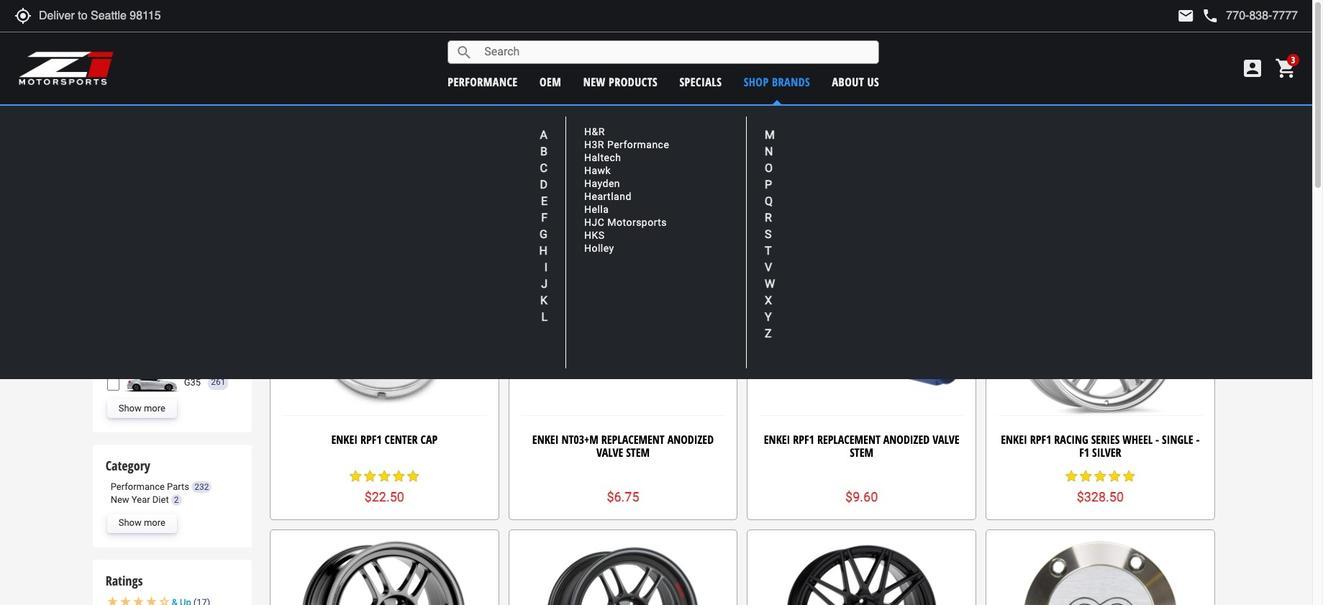 Task type: describe. For each thing, give the bounding box(es) containing it.
r35
[[689, 112, 710, 126]]

oem link
[[540, 74, 561, 90]]

$9.60
[[846, 489, 878, 504]]

g
[[540, 227, 548, 241]]

replacement for rpf1
[[817, 432, 881, 448]]

single
[[1162, 432, 1193, 448]]

currently
[[581, 112, 630, 126]]

specials link
[[680, 74, 722, 90]]

parts
[[167, 481, 189, 492]]

year
[[132, 494, 150, 505]]

hawk link
[[584, 165, 611, 177]]

stem for nt03+m
[[626, 444, 650, 460]]

m n o p q r s t v w x y z
[[765, 128, 775, 340]]

cap
[[421, 432, 438, 448]]

mail link
[[1177, 7, 1195, 24]]

w
[[765, 277, 775, 291]]

haltech
[[584, 152, 621, 164]]

infiniti g35 coupe sedan v35 v36 skyline 2003 2004 2005 2006 2007 2008 3.5l vq35de revup rev up vq35hr z1 motorsports image
[[123, 373, 180, 392]]

h3r
[[584, 139, 604, 151]]

series
[[1091, 432, 1120, 448]]

p
[[765, 178, 772, 191]]

motorsports
[[608, 217, 667, 228]]

a
[[540, 128, 548, 142]]

3 star from the left
[[377, 469, 392, 484]]

rpf1 for center
[[361, 432, 382, 448]]

h&r link
[[584, 126, 605, 138]]

my_location
[[14, 7, 32, 24]]

category
[[106, 457, 150, 474]]

enkei for enkei nt03+m replacement anodized valve stem
[[532, 432, 559, 448]]

us
[[867, 74, 879, 90]]

shopping_cart
[[1275, 57, 1298, 80]]

(change
[[716, 112, 749, 126]]

c
[[540, 161, 548, 175]]

shop brands
[[744, 74, 810, 90]]

hella link
[[584, 204, 609, 215]]

10 star from the left
[[1122, 469, 1136, 484]]

search
[[456, 44, 473, 61]]

n
[[765, 145, 773, 158]]

enkei rpf1 center cap
[[331, 432, 438, 448]]

f1
[[1079, 444, 1090, 460]]

t
[[765, 244, 772, 258]]

new products
[[583, 74, 658, 90]]

performance link
[[448, 74, 518, 90]]

2 - from the left
[[1196, 432, 1200, 448]]

$328.50
[[1077, 489, 1124, 504]]

ratings
[[106, 572, 143, 589]]

hawk
[[584, 165, 611, 177]]

account_box link
[[1238, 57, 1268, 80]]

enkei for enkei rpf1 racing series wheel - single - f1 silver
[[1001, 432, 1027, 448]]

star star star star star $22.50
[[348, 469, 420, 504]]

v
[[765, 260, 772, 274]]

r
[[765, 211, 772, 225]]

enkei rpf1 racing series wheel - single - f1 silver
[[1001, 432, 1200, 460]]

mail
[[1177, 7, 1195, 24]]

more for second the show more button from the bottom of the page
[[144, 403, 165, 414]]

replacement for nt03+m
[[601, 432, 665, 448]]

2 show more button from the top
[[107, 514, 177, 533]]

specials
[[680, 74, 722, 90]]

shopping:
[[633, 112, 686, 126]]

f
[[541, 211, 548, 225]]

shop brands link
[[744, 74, 810, 90]]

nissan juke 2011 2012 2013 2014 2015 2016 2017 vr38dett hr15de mr16ddt hr16de z1 motorsports image
[[123, 351, 180, 370]]

8 star from the left
[[1093, 469, 1108, 484]]

j
[[541, 277, 548, 291]]

about us
[[832, 74, 879, 90]]

enkei nt03+m replacement anodized valve stem
[[532, 432, 714, 460]]

$22.50
[[365, 489, 404, 504]]

shopping_cart link
[[1271, 57, 1298, 80]]

enkei for enkei rpf1 center cap
[[331, 432, 358, 448]]

232
[[194, 482, 209, 492]]

hks link
[[584, 230, 605, 241]]

wheel
[[1123, 432, 1153, 448]]

x
[[765, 294, 772, 307]]

show for second the show more button from the bottom of the page
[[119, 403, 142, 414]]

7 star from the left
[[1079, 469, 1093, 484]]



Task type: locate. For each thing, give the bounding box(es) containing it.
replacement up the $9.60
[[817, 432, 881, 448]]

s
[[765, 227, 772, 241]]

new
[[583, 74, 606, 90]]

stem up "$6.75"
[[626, 444, 650, 460]]

2 star from the left
[[363, 469, 377, 484]]

6 star from the left
[[1064, 469, 1079, 484]]

1 replacement from the left
[[601, 432, 665, 448]]

show more down infiniti g35 coupe sedan v35 v36 skyline 2003 2004 2005 2006 2007 2008 3.5l vq35de revup rev up vq35hr z1 motorsports image
[[119, 403, 165, 414]]

nt03+m
[[562, 432, 599, 448]]

heartland link
[[584, 191, 632, 202]]

y
[[765, 310, 772, 324]]

performance down shopping:
[[607, 139, 669, 151]]

mail phone
[[1177, 7, 1219, 24]]

valve
[[933, 432, 960, 448], [596, 444, 623, 460]]

b
[[540, 145, 548, 158]]

replacement inside enkei rpf1 replacement anodized valve stem
[[817, 432, 881, 448]]

anodized for enkei rpf1 replacement anodized valve stem
[[883, 432, 930, 448]]

holley link
[[584, 243, 614, 254]]

silver
[[1092, 444, 1121, 460]]

$6.75
[[607, 489, 639, 504]]

hjc motorsports link
[[584, 217, 667, 228]]

g35
[[184, 377, 201, 388]]

1 show from the top
[[119, 403, 142, 414]]

rpf1 for racing
[[1030, 432, 1052, 448]]

2 show more from the top
[[119, 518, 165, 528]]

shop
[[744, 74, 769, 90]]

0 horizontal spatial performance
[[111, 481, 165, 492]]

1 vertical spatial show more
[[119, 518, 165, 528]]

261
[[211, 377, 226, 387]]

h&r
[[584, 126, 605, 138]]

1 rpf1 from the left
[[361, 432, 382, 448]]

2 rpf1 from the left
[[793, 432, 815, 448]]

hella
[[584, 204, 609, 215]]

q
[[765, 194, 773, 208]]

1 show more from the top
[[119, 403, 165, 414]]

0 vertical spatial more
[[144, 403, 165, 414]]

enkei inside enkei nt03+m replacement anodized valve stem
[[532, 432, 559, 448]]

hayden link
[[584, 178, 620, 189]]

replacement inside enkei nt03+m replacement anodized valve stem
[[601, 432, 665, 448]]

rpf1
[[361, 432, 382, 448], [793, 432, 815, 448], [1030, 432, 1052, 448]]

0 horizontal spatial rpf1
[[361, 432, 382, 448]]

0 horizontal spatial -
[[1156, 432, 1159, 448]]

racing
[[1054, 432, 1089, 448]]

show more button down infiniti g35 coupe sedan v35 v36 skyline 2003 2004 2005 2006 2007 2008 3.5l vq35de revup rev up vq35hr z1 motorsports image
[[107, 399, 177, 418]]

z
[[765, 327, 772, 340]]

3 rpf1 from the left
[[1030, 432, 1052, 448]]

m
[[765, 128, 775, 142]]

-
[[1156, 432, 1159, 448], [1196, 432, 1200, 448]]

about
[[832, 74, 864, 90]]

o
[[765, 161, 773, 175]]

hks
[[584, 230, 605, 241]]

- right single
[[1196, 432, 1200, 448]]

None checkbox
[[107, 378, 119, 390]]

show more button down year
[[107, 514, 177, 533]]

Search search field
[[473, 41, 879, 63]]

1 vertical spatial show
[[119, 518, 142, 528]]

stem inside enkei nt03+m replacement anodized valve stem
[[626, 444, 650, 460]]

more down diet
[[144, 518, 165, 528]]

valve inside enkei rpf1 replacement anodized valve stem
[[933, 432, 960, 448]]

show more
[[119, 403, 165, 414], [119, 518, 165, 528]]

performance up year
[[111, 481, 165, 492]]

0 horizontal spatial anodized
[[668, 432, 714, 448]]

enkei rpf1 replacement anodized valve stem
[[764, 432, 960, 460]]

show down new
[[119, 518, 142, 528]]

(change model) link
[[716, 112, 781, 126]]

1 star from the left
[[348, 469, 363, 484]]

1 enkei from the left
[[331, 432, 358, 448]]

anodized inside enkei rpf1 replacement anodized valve stem
[[883, 432, 930, 448]]

a b c d e f g h i j k l
[[539, 128, 548, 324]]

diet
[[152, 494, 169, 505]]

anodized inside enkei nt03+m replacement anodized valve stem
[[668, 432, 714, 448]]

anodized for enkei nt03+m replacement anodized valve stem
[[668, 432, 714, 448]]

haltech link
[[584, 152, 621, 164]]

stem for rpf1
[[850, 444, 874, 460]]

show
[[119, 403, 142, 414], [119, 518, 142, 528]]

h
[[539, 244, 548, 258]]

2 enkei from the left
[[532, 432, 559, 448]]

category performance parts 232 new year diet 2
[[106, 457, 209, 505]]

2 stem from the left
[[850, 444, 874, 460]]

show for second the show more button from the top of the page
[[119, 518, 142, 528]]

1 horizontal spatial performance
[[607, 139, 669, 151]]

e
[[541, 194, 548, 208]]

enkei inside enkei rpf1 replacement anodized valve stem
[[764, 432, 790, 448]]

d
[[540, 178, 548, 191]]

5 star from the left
[[406, 469, 420, 484]]

2
[[174, 495, 179, 505]]

0 vertical spatial performance
[[607, 139, 669, 151]]

enkei for enkei rpf1 replacement anodized valve stem
[[764, 432, 790, 448]]

replacement
[[601, 432, 665, 448], [817, 432, 881, 448]]

0 horizontal spatial stem
[[626, 444, 650, 460]]

stem inside enkei rpf1 replacement anodized valve stem
[[850, 444, 874, 460]]

1 anodized from the left
[[668, 432, 714, 448]]

rpf1 for replacement
[[793, 432, 815, 448]]

2 show from the top
[[119, 518, 142, 528]]

enkei inside enkei rpf1 racing series wheel - single - f1 silver
[[1001, 432, 1027, 448]]

1 horizontal spatial -
[[1196, 432, 1200, 448]]

valve for enkei nt03+m replacement anodized valve stem
[[596, 444, 623, 460]]

stem up the $9.60
[[850, 444, 874, 460]]

about us link
[[832, 74, 879, 90]]

z1 motorsports logo image
[[18, 50, 115, 86]]

1 more from the top
[[144, 403, 165, 414]]

0 horizontal spatial replacement
[[601, 432, 665, 448]]

h&r h3r performance haltech hawk hayden heartland hella hjc motorsports hks holley
[[584, 126, 669, 254]]

3 enkei from the left
[[764, 432, 790, 448]]

more
[[144, 403, 165, 414], [144, 518, 165, 528]]

more for second the show more button from the top of the page
[[144, 518, 165, 528]]

brands
[[772, 74, 810, 90]]

new products link
[[583, 74, 658, 90]]

rpf1 inside enkei rpf1 replacement anodized valve stem
[[793, 432, 815, 448]]

oem
[[540, 74, 561, 90]]

star
[[348, 469, 363, 484], [363, 469, 377, 484], [377, 469, 392, 484], [392, 469, 406, 484], [406, 469, 420, 484], [1064, 469, 1079, 484], [1079, 469, 1093, 484], [1093, 469, 1108, 484], [1108, 469, 1122, 484], [1122, 469, 1136, 484]]

1 stem from the left
[[626, 444, 650, 460]]

star star star star star $328.50
[[1064, 469, 1136, 504]]

performance inside "h&r h3r performance haltech hawk hayden heartland hella hjc motorsports hks holley"
[[607, 139, 669, 151]]

1 show more button from the top
[[107, 399, 177, 418]]

1 - from the left
[[1156, 432, 1159, 448]]

center
[[385, 432, 418, 448]]

2 horizontal spatial rpf1
[[1030, 432, 1052, 448]]

show down infiniti g35 coupe sedan v35 v36 skyline 2003 2004 2005 2006 2007 2008 3.5l vq35de revup rev up vq35hr z1 motorsports image
[[119, 403, 142, 414]]

account_box
[[1241, 57, 1264, 80]]

more down infiniti g35 coupe sedan v35 v36 skyline 2003 2004 2005 2006 2007 2008 3.5l vq35de revup rev up vq35hr z1 motorsports image
[[144, 403, 165, 414]]

rpf1 inside enkei rpf1 racing series wheel - single - f1 silver
[[1030, 432, 1052, 448]]

hayden
[[584, 178, 620, 189]]

enkei
[[331, 432, 358, 448], [532, 432, 559, 448], [764, 432, 790, 448], [1001, 432, 1027, 448]]

4 enkei from the left
[[1001, 432, 1027, 448]]

0 horizontal spatial valve
[[596, 444, 623, 460]]

4 star from the left
[[392, 469, 406, 484]]

performance
[[448, 74, 518, 90]]

performance inside category performance parts 232 new year diet 2
[[111, 481, 165, 492]]

h3r performance link
[[584, 139, 669, 151]]

model)
[[751, 112, 781, 126]]

i
[[544, 260, 548, 274]]

2 anodized from the left
[[883, 432, 930, 448]]

phone
[[1202, 7, 1219, 24]]

0 vertical spatial show more button
[[107, 399, 177, 418]]

heartland
[[584, 191, 632, 202]]

1 horizontal spatial replacement
[[817, 432, 881, 448]]

valve inside enkei nt03+m replacement anodized valve stem
[[596, 444, 623, 460]]

1 horizontal spatial stem
[[850, 444, 874, 460]]

valve for enkei rpf1 replacement anodized valve stem
[[933, 432, 960, 448]]

- right wheel
[[1156, 432, 1159, 448]]

hjc
[[584, 217, 605, 228]]

1 horizontal spatial valve
[[933, 432, 960, 448]]

currently shopping: r35 (change model)
[[581, 112, 781, 126]]

show more button
[[107, 399, 177, 418], [107, 514, 177, 533]]

show more down year
[[119, 518, 165, 528]]

1 vertical spatial more
[[144, 518, 165, 528]]

2 replacement from the left
[[817, 432, 881, 448]]

performance
[[607, 139, 669, 151], [111, 481, 165, 492]]

anodized
[[668, 432, 714, 448], [883, 432, 930, 448]]

0 vertical spatial show
[[119, 403, 142, 414]]

products
[[609, 74, 658, 90]]

replacement right the 'nt03+m'
[[601, 432, 665, 448]]

1 horizontal spatial anodized
[[883, 432, 930, 448]]

phone link
[[1202, 7, 1298, 24]]

1 vertical spatial show more button
[[107, 514, 177, 533]]

1 vertical spatial performance
[[111, 481, 165, 492]]

1 horizontal spatial rpf1
[[793, 432, 815, 448]]

0 vertical spatial show more
[[119, 403, 165, 414]]

2 more from the top
[[144, 518, 165, 528]]

9 star from the left
[[1108, 469, 1122, 484]]



Task type: vqa. For each thing, say whether or not it's contained in the screenshot.
Y
yes



